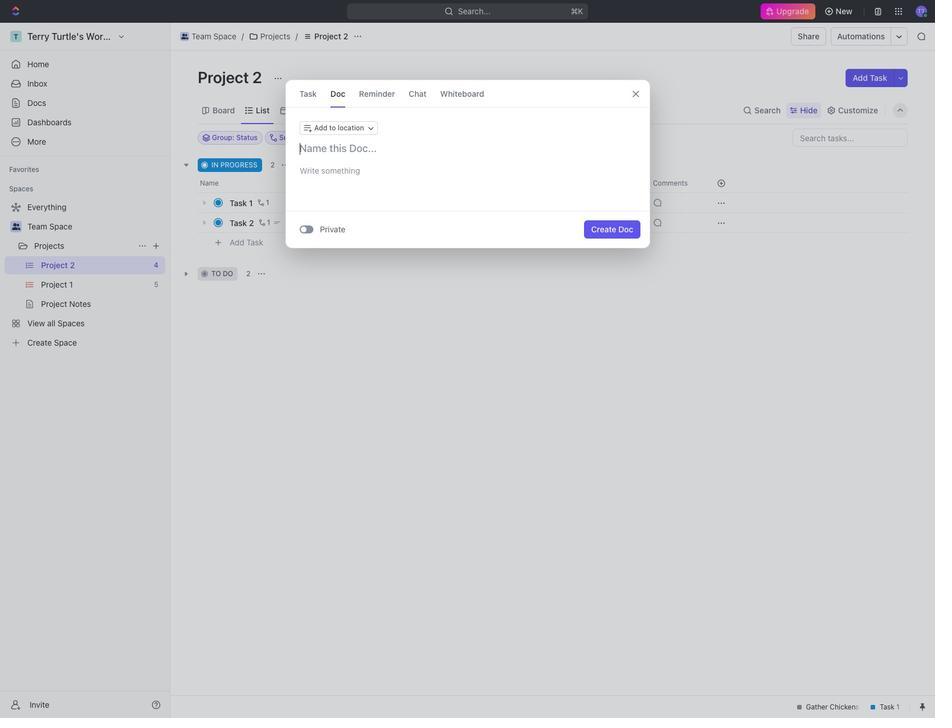 Task type: vqa. For each thing, say whether or not it's contained in the screenshot.
Team to the left
yes



Task type: describe. For each thing, give the bounding box(es) containing it.
table
[[346, 105, 366, 115]]

1 vertical spatial add task
[[306, 161, 336, 169]]

calendar
[[291, 105, 325, 115]]

in
[[211, 161, 219, 169]]

search
[[755, 105, 781, 115]]

location
[[338, 124, 364, 132]]

list
[[256, 105, 270, 115]]

docs
[[27, 98, 46, 108]]

add down task 2
[[230, 237, 244, 247]]

upgrade link
[[761, 3, 815, 19]]

search button
[[740, 102, 784, 118]]

team inside sidebar navigation
[[27, 222, 47, 231]]

add down add to location button
[[306, 161, 319, 169]]

board
[[213, 105, 235, 115]]

user group image
[[12, 223, 20, 230]]

1 up task 2
[[249, 198, 253, 208]]

task down task 2
[[247, 237, 263, 247]]

table link
[[343, 102, 366, 118]]

task down add to location dropdown button
[[321, 161, 336, 169]]

1 / from the left
[[242, 31, 244, 41]]

to inside button
[[329, 124, 336, 132]]

team space inside sidebar navigation
[[27, 222, 72, 231]]

⌘k
[[571, 6, 583, 16]]

add up customize
[[853, 73, 868, 83]]

home link
[[5, 55, 165, 74]]

0 vertical spatial team space link
[[177, 30, 239, 43]]

0 horizontal spatial to
[[211, 270, 221, 278]]

task 2
[[230, 218, 254, 228]]

add task for top add task button
[[853, 73, 887, 83]]

1 vertical spatial projects link
[[34, 237, 133, 255]]

task inside dialog
[[299, 89, 317, 98]]

inbox
[[27, 79, 47, 88]]

docs link
[[5, 94, 165, 112]]

home
[[27, 59, 49, 69]]

dashboards
[[27, 117, 72, 127]]

task 1
[[230, 198, 253, 208]]

project inside project 2 link
[[314, 31, 341, 41]]

0 vertical spatial doc
[[330, 89, 345, 98]]

1 button for 1
[[255, 197, 271, 209]]

create
[[591, 225, 616, 234]]

1 vertical spatial add task button
[[292, 158, 341, 172]]

customize button
[[823, 102, 882, 118]]

sidebar navigation
[[0, 23, 170, 719]]

hide
[[800, 105, 818, 115]]

1 horizontal spatial projects
[[260, 31, 290, 41]]

add task for the bottom add task button
[[230, 237, 263, 247]]

spaces
[[9, 185, 33, 193]]

projects inside sidebar navigation
[[34, 241, 64, 251]]

doc inside button
[[619, 225, 633, 234]]

1 for task 2
[[267, 218, 270, 227]]

1 horizontal spatial team space
[[191, 31, 236, 41]]

dialog containing task
[[285, 80, 650, 248]]

calendar link
[[288, 102, 325, 118]]

invite
[[30, 700, 49, 710]]

in progress
[[211, 161, 257, 169]]

1 vertical spatial team space link
[[27, 218, 163, 236]]

whiteboard button
[[440, 80, 484, 107]]

chat
[[409, 89, 427, 98]]

create doc
[[591, 225, 633, 234]]

search...
[[458, 6, 491, 16]]

share
[[798, 31, 820, 41]]



Task type: locate. For each thing, give the bounding box(es) containing it.
2 horizontal spatial add task
[[853, 73, 887, 83]]

Name this Doc... field
[[286, 142, 649, 156]]

0 horizontal spatial team
[[27, 222, 47, 231]]

0 horizontal spatial add task button
[[225, 236, 268, 250]]

add task
[[853, 73, 887, 83], [306, 161, 336, 169], [230, 237, 263, 247]]

0 vertical spatial projects link
[[246, 30, 293, 43]]

projects
[[260, 31, 290, 41], [34, 241, 64, 251]]

add task button up customize
[[846, 69, 894, 87]]

projects link
[[246, 30, 293, 43], [34, 237, 133, 255]]

share button
[[791, 27, 827, 46]]

0 vertical spatial projects
[[260, 31, 290, 41]]

Search tasks... text field
[[793, 129, 907, 146]]

inbox link
[[5, 75, 165, 93]]

/
[[242, 31, 244, 41], [296, 31, 298, 41]]

1 vertical spatial doc
[[619, 225, 633, 234]]

1 vertical spatial project 2
[[198, 68, 265, 87]]

1 vertical spatial project
[[198, 68, 249, 87]]

space
[[213, 31, 236, 41], [49, 222, 72, 231]]

add task up customize
[[853, 73, 887, 83]]

1 horizontal spatial doc
[[619, 225, 633, 234]]

project 2 inside project 2 link
[[314, 31, 348, 41]]

0 horizontal spatial team space link
[[27, 218, 163, 236]]

task up calendar
[[299, 89, 317, 98]]

tree
[[5, 198, 165, 352]]

0 horizontal spatial add task
[[230, 237, 263, 247]]

2 horizontal spatial add task button
[[846, 69, 894, 87]]

hide button
[[787, 102, 821, 118]]

1 button right task 2
[[256, 217, 272, 229]]

0 vertical spatial space
[[213, 31, 236, 41]]

add
[[853, 73, 868, 83], [314, 124, 327, 132], [306, 161, 319, 169], [230, 237, 244, 247]]

tree containing team space
[[5, 198, 165, 352]]

to left location
[[329, 124, 336, 132]]

to
[[329, 124, 336, 132], [211, 270, 221, 278]]

create doc button
[[584, 221, 640, 239]]

1 horizontal spatial team
[[191, 31, 211, 41]]

task down task 1
[[230, 218, 247, 228]]

add task down add to location button
[[306, 161, 336, 169]]

1 vertical spatial 1 button
[[256, 217, 272, 229]]

task up customize
[[870, 73, 887, 83]]

add to location button
[[299, 121, 378, 135]]

progress
[[220, 161, 257, 169]]

add to location
[[314, 124, 364, 132]]

doc
[[330, 89, 345, 98], [619, 225, 633, 234]]

add task button down task 2
[[225, 236, 268, 250]]

2 vertical spatial add task button
[[225, 236, 268, 250]]

automations
[[837, 31, 885, 41]]

to do
[[211, 270, 233, 278]]

gantt link
[[385, 102, 408, 118]]

0 vertical spatial add task
[[853, 73, 887, 83]]

add down calendar
[[314, 124, 327, 132]]

0 vertical spatial team space
[[191, 31, 236, 41]]

project
[[314, 31, 341, 41], [198, 68, 249, 87]]

add inside dropdown button
[[314, 124, 327, 132]]

board link
[[210, 102, 235, 118]]

reminder button
[[359, 80, 395, 107]]

2 / from the left
[[296, 31, 298, 41]]

customize
[[838, 105, 878, 115]]

team space right user group icon
[[27, 222, 72, 231]]

0 horizontal spatial doc
[[330, 89, 345, 98]]

2
[[343, 31, 348, 41], [252, 68, 262, 87], [271, 161, 275, 169], [249, 218, 254, 228], [246, 270, 251, 278]]

1 horizontal spatial project 2
[[314, 31, 348, 41]]

add task button
[[846, 69, 894, 87], [292, 158, 341, 172], [225, 236, 268, 250]]

1 for task 1
[[266, 198, 269, 207]]

add to location button
[[299, 121, 378, 135]]

new
[[836, 6, 853, 16]]

1 horizontal spatial team space link
[[177, 30, 239, 43]]

1 button right task 1
[[255, 197, 271, 209]]

task
[[870, 73, 887, 83], [299, 89, 317, 98], [321, 161, 336, 169], [230, 198, 247, 208], [230, 218, 247, 228], [247, 237, 263, 247]]

0 vertical spatial project
[[314, 31, 341, 41]]

1 horizontal spatial to
[[329, 124, 336, 132]]

0 horizontal spatial project 2
[[198, 68, 265, 87]]

favorites
[[9, 165, 39, 174]]

dashboards link
[[5, 113, 165, 132]]

dialog
[[285, 80, 650, 248]]

0 horizontal spatial team space
[[27, 222, 72, 231]]

0 vertical spatial add task button
[[846, 69, 894, 87]]

to left do
[[211, 270, 221, 278]]

1 horizontal spatial space
[[213, 31, 236, 41]]

project 2
[[314, 31, 348, 41], [198, 68, 265, 87]]

0 horizontal spatial projects link
[[34, 237, 133, 255]]

reminder
[[359, 89, 395, 98]]

automations button
[[832, 28, 891, 45]]

whiteboard
[[440, 89, 484, 98]]

chat button
[[409, 80, 427, 107]]

1 vertical spatial space
[[49, 222, 72, 231]]

team right user group image
[[191, 31, 211, 41]]

0 vertical spatial team
[[191, 31, 211, 41]]

space inside sidebar navigation
[[49, 222, 72, 231]]

team
[[191, 31, 211, 41], [27, 222, 47, 231]]

team right user group icon
[[27, 222, 47, 231]]

0 horizontal spatial project
[[198, 68, 249, 87]]

tree inside sidebar navigation
[[5, 198, 165, 352]]

1 horizontal spatial add task button
[[292, 158, 341, 172]]

1 right task 1
[[266, 198, 269, 207]]

1 button for 2
[[256, 217, 272, 229]]

0 horizontal spatial space
[[49, 222, 72, 231]]

1 right task 2
[[267, 218, 270, 227]]

1 vertical spatial team space
[[27, 222, 72, 231]]

task up task 2
[[230, 198, 247, 208]]

doc button
[[330, 80, 345, 107]]

space right user group icon
[[49, 222, 72, 231]]

project 2 link
[[300, 30, 351, 43]]

0 horizontal spatial /
[[242, 31, 244, 41]]

doc up "table" link at the top left of page
[[330, 89, 345, 98]]

1 horizontal spatial projects link
[[246, 30, 293, 43]]

upgrade
[[777, 6, 810, 16]]

space right user group image
[[213, 31, 236, 41]]

team space
[[191, 31, 236, 41], [27, 222, 72, 231]]

user group image
[[181, 34, 188, 39]]

0 horizontal spatial projects
[[34, 241, 64, 251]]

new button
[[820, 2, 859, 21]]

1 vertical spatial team
[[27, 222, 47, 231]]

add task down task 2
[[230, 237, 263, 247]]

1
[[249, 198, 253, 208], [266, 198, 269, 207], [267, 218, 270, 227]]

1 vertical spatial projects
[[34, 241, 64, 251]]

add task button down add to location button
[[292, 158, 341, 172]]

gantt
[[387, 105, 408, 115]]

list link
[[254, 102, 270, 118]]

1 button
[[255, 197, 271, 209], [256, 217, 272, 229]]

1 horizontal spatial /
[[296, 31, 298, 41]]

0 vertical spatial 1 button
[[255, 197, 271, 209]]

team space link
[[177, 30, 239, 43], [27, 218, 163, 236]]

2 vertical spatial add task
[[230, 237, 263, 247]]

1 vertical spatial to
[[211, 270, 221, 278]]

favorites button
[[5, 163, 44, 177]]

doc right create
[[619, 225, 633, 234]]

do
[[223, 270, 233, 278]]

1 horizontal spatial add task
[[306, 161, 336, 169]]

0 vertical spatial project 2
[[314, 31, 348, 41]]

task button
[[299, 80, 317, 107]]

team space right user group image
[[191, 31, 236, 41]]

private
[[320, 225, 345, 234]]

0 vertical spatial to
[[329, 124, 336, 132]]

1 horizontal spatial project
[[314, 31, 341, 41]]



